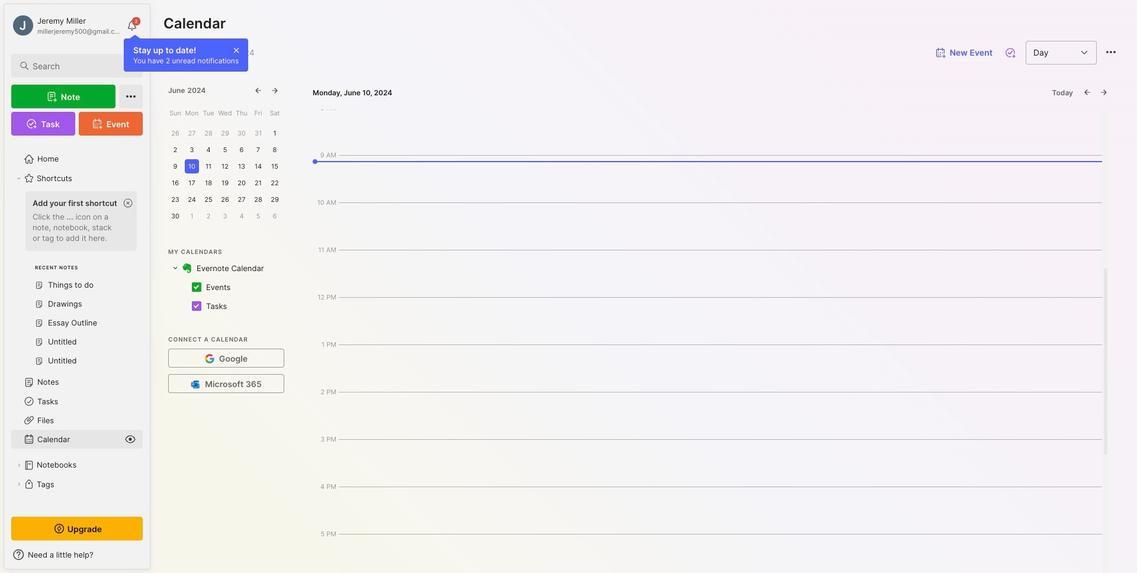 Task type: describe. For each thing, give the bounding box(es) containing it.
expand notebooks image
[[15, 462, 23, 469]]

More actions field
[[1099, 40, 1123, 65]]

expand tags image
[[15, 481, 23, 488]]

Account field
[[11, 14, 121, 37]]

cell for select205 checkbox at bottom
[[206, 300, 232, 312]]

cell for select204 checkbox
[[206, 281, 235, 293]]

main element
[[0, 0, 154, 573]]



Task type: locate. For each thing, give the bounding box(es) containing it.
group inside main element
[[11, 188, 143, 378]]

None field
[[1026, 41, 1097, 64]]

1 vertical spatial cell
[[206, 281, 235, 293]]

row down select204 checkbox
[[168, 297, 282, 316]]

tooltip
[[124, 34, 248, 72]]

Search text field
[[33, 60, 132, 72]]

2 vertical spatial cell
[[206, 300, 232, 312]]

June field
[[168, 86, 187, 95]]

2 row from the top
[[168, 278, 282, 297]]

cell right select205 checkbox at bottom
[[206, 300, 232, 312]]

tree inside main element
[[4, 143, 150, 539]]

3 row from the top
[[168, 297, 282, 316]]

arrow image
[[172, 265, 179, 272]]

tree
[[4, 143, 150, 539]]

None search field
[[33, 59, 132, 73]]

row up select204 checkbox
[[168, 259, 282, 278]]

WHAT'S NEW field
[[4, 546, 150, 564]]

cell up select204 checkbox
[[197, 262, 266, 274]]

row
[[168, 259, 282, 278], [168, 278, 282, 297], [168, 297, 282, 316]]

cell
[[197, 262, 266, 274], [206, 281, 235, 293], [206, 300, 232, 312]]

cell right select204 checkbox
[[206, 281, 235, 293]]

1 row from the top
[[168, 259, 282, 278]]

0 vertical spatial cell
[[197, 262, 266, 274]]

row up select205 checkbox at bottom
[[168, 278, 282, 297]]

new task image
[[1005, 46, 1016, 58]]

None text field
[[1034, 47, 1076, 57]]

click to collapse image
[[150, 551, 158, 566]]

more actions image
[[1104, 45, 1118, 59]]

group
[[11, 188, 143, 378]]

none search field inside main element
[[33, 59, 132, 73]]

Select205 checkbox
[[192, 301, 201, 311]]

2024 field
[[187, 86, 208, 95]]

Select204 checkbox
[[192, 283, 201, 292]]

grid
[[168, 259, 282, 316]]



Task type: vqa. For each thing, say whether or not it's contained in the screenshot.
Main element
yes



